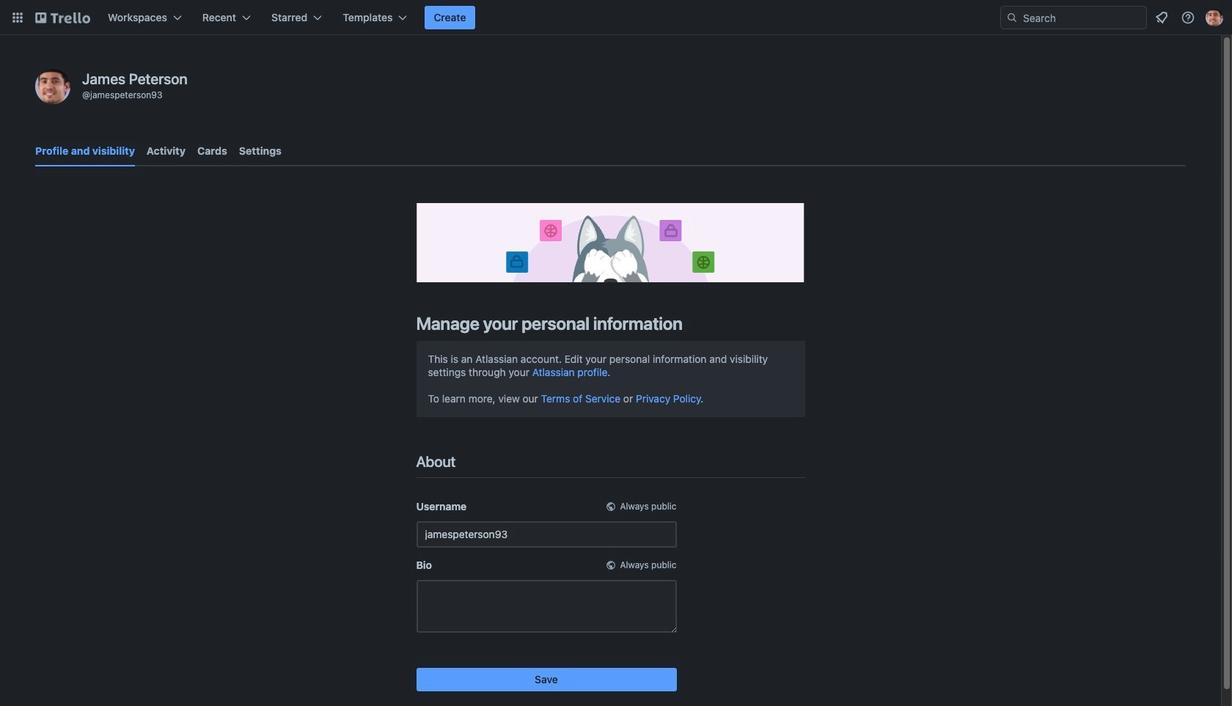 Task type: locate. For each thing, give the bounding box(es) containing it.
james peterson (jamespeterson93) image right open information menu image
[[1206, 9, 1224, 26]]

open information menu image
[[1181, 10, 1196, 25]]

james peterson (jamespeterson93) image down 'back to home' image
[[35, 69, 70, 104]]

james peterson (jamespeterson93) image
[[1206, 9, 1224, 26], [35, 69, 70, 104]]

None text field
[[416, 522, 677, 548], [416, 580, 677, 633], [416, 522, 677, 548], [416, 580, 677, 633]]

0 vertical spatial james peterson (jamespeterson93) image
[[1206, 9, 1224, 26]]

primary element
[[0, 0, 1233, 35]]

0 horizontal spatial james peterson (jamespeterson93) image
[[35, 69, 70, 104]]

back to home image
[[35, 6, 90, 29]]

search image
[[1007, 12, 1019, 23]]

1 horizontal spatial james peterson (jamespeterson93) image
[[1206, 9, 1224, 26]]

1 vertical spatial james peterson (jamespeterson93) image
[[35, 69, 70, 104]]



Task type: vqa. For each thing, say whether or not it's contained in the screenshot.
Apply
no



Task type: describe. For each thing, give the bounding box(es) containing it.
0 notifications image
[[1154, 9, 1171, 26]]

Search field
[[1001, 6, 1148, 29]]

james peterson (jamespeterson93) image inside primary element
[[1206, 9, 1224, 26]]



